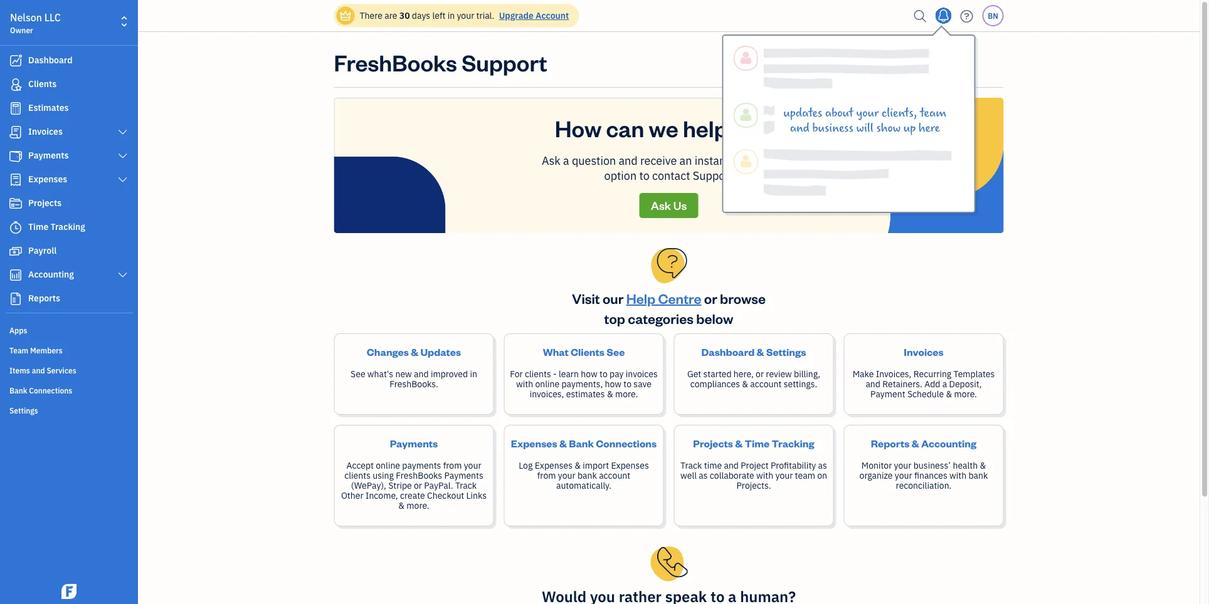 Task type: locate. For each thing, give the bounding box(es) containing it.
invoice image
[[8, 126, 23, 139]]

answer,
[[733, 153, 772, 168]]

& right health
[[980, 460, 986, 472]]

track time and project profitability as well as collaborate with your team on projects.
[[681, 460, 827, 492]]

2 chevron large down image from the top
[[117, 151, 129, 161]]

accounting up health
[[921, 437, 977, 450]]

chevron large down image inside invoices link
[[117, 127, 129, 137]]

dashboard inside main "element"
[[28, 54, 73, 66]]

0 horizontal spatial connections
[[29, 386, 72, 396]]

payments down invoices link
[[28, 150, 69, 161]]

1 vertical spatial accounting
[[921, 437, 977, 450]]

1 horizontal spatial track
[[681, 460, 702, 472]]

0 horizontal spatial tracking
[[51, 221, 85, 233]]

3 chevron large down image from the top
[[117, 175, 129, 185]]

reports for reports & accounting
[[871, 437, 910, 450]]

your up the links
[[464, 460, 482, 472]]

reports inside main "element"
[[28, 293, 60, 304]]

or inside visit our help centre or browse top categories below
[[704, 290, 718, 307]]

0 vertical spatial in
[[448, 10, 455, 21]]

2 vertical spatial payments
[[444, 470, 484, 482]]

1 horizontal spatial projects
[[693, 437, 733, 450]]

bank down items
[[9, 386, 27, 396]]

invoices
[[626, 369, 658, 380]]

1 vertical spatial team
[[795, 470, 815, 482]]

clients up estimates
[[28, 78, 57, 90]]

left
[[433, 10, 446, 21]]

chevron large down image inside accounting link
[[117, 270, 129, 280]]

1 vertical spatial reports
[[871, 437, 910, 450]]

& down pay
[[607, 389, 613, 400]]

projects link
[[3, 193, 134, 215]]

in for improved
[[470, 369, 477, 380]]

& inside the log expenses & import expenses from your bank account automatically.
[[575, 460, 581, 472]]

or up below
[[704, 290, 718, 307]]

projects up time tracking
[[28, 197, 62, 209]]

1 horizontal spatial reports
[[871, 437, 910, 450]]

accounting inside accounting link
[[28, 269, 74, 280]]

0 vertical spatial team
[[920, 106, 947, 120]]

or right here,
[[756, 369, 764, 380]]

accounting down payroll
[[28, 269, 74, 280]]

1 horizontal spatial a
[[943, 379, 947, 390]]

and right items
[[32, 366, 45, 376]]

projects for projects
[[28, 197, 62, 209]]

what clients see
[[543, 345, 625, 359]]

0 horizontal spatial invoices
[[28, 126, 63, 137]]

see left what's
[[351, 369, 365, 380]]

0 horizontal spatial time
[[28, 221, 48, 233]]

online up stripe
[[376, 460, 400, 472]]

to left the save
[[624, 379, 632, 390]]

tracking
[[51, 221, 85, 233], [772, 437, 815, 450]]

1 vertical spatial clients
[[571, 345, 605, 359]]

1 vertical spatial account
[[599, 470, 631, 482]]

team
[[9, 346, 28, 356]]

organize
[[860, 470, 893, 482]]

0 horizontal spatial clients
[[28, 78, 57, 90]]

1 vertical spatial payments
[[390, 437, 438, 450]]

0 vertical spatial time
[[28, 221, 48, 233]]

1 bank from the left
[[578, 470, 597, 482]]

1 vertical spatial clients
[[345, 470, 371, 482]]

dashboard up clients link
[[28, 54, 73, 66]]

account
[[751, 379, 782, 390], [599, 470, 631, 482]]

a inside ask a question and receive an instant answer, with option to contact support
[[563, 153, 569, 168]]

projects inside main "element"
[[28, 197, 62, 209]]

support down 'instant'
[[693, 168, 734, 183]]

0 horizontal spatial dashboard
[[28, 54, 73, 66]]

estimates link
[[3, 97, 134, 120]]

ask inside button
[[651, 198, 671, 213]]

0 horizontal spatial more.
[[407, 500, 430, 512]]

in right improved
[[470, 369, 477, 380]]

0 horizontal spatial clients
[[345, 470, 371, 482]]

days
[[412, 10, 430, 21]]

your up will
[[857, 106, 879, 120]]

up
[[904, 121, 916, 135]]

search image
[[911, 7, 931, 25]]

0 vertical spatial online
[[535, 379, 560, 390]]

ask left us at the right
[[651, 198, 671, 213]]

track right paypal.
[[455, 480, 477, 492]]

2 horizontal spatial more.
[[955, 389, 977, 400]]

time up project
[[745, 437, 770, 450]]

2 horizontal spatial to
[[639, 168, 650, 183]]

below
[[696, 310, 734, 327]]

from right log
[[538, 470, 556, 482]]

connections up import
[[596, 437, 657, 450]]

in right left
[[448, 10, 455, 21]]

0 vertical spatial support
[[462, 47, 547, 77]]

chevron large down image
[[117, 127, 129, 137], [117, 151, 129, 161], [117, 175, 129, 185], [117, 270, 129, 280]]

0 horizontal spatial payments
[[28, 150, 69, 161]]

visit our help centre or browse top categories below
[[572, 290, 766, 327]]

0 horizontal spatial support
[[462, 47, 547, 77]]

1 horizontal spatial payments
[[390, 437, 438, 450]]

invoices down estimates
[[28, 126, 63, 137]]

your inside track time and project profitability as well as collaborate with your team on projects.
[[776, 470, 793, 482]]

chevron large down image up expenses link
[[117, 151, 129, 161]]

2 horizontal spatial payments
[[444, 470, 484, 482]]

& inside get started here, or review billing, compliances & account settings.
[[742, 379, 748, 390]]

bank right business'
[[969, 470, 988, 482]]

dashboard for dashboard & settings
[[702, 345, 755, 359]]

time right timer image at the top left of the page
[[28, 221, 48, 233]]

crown image
[[339, 9, 352, 22]]

freshbooks support
[[334, 47, 547, 77]]

0 vertical spatial payments
[[28, 150, 69, 161]]

account inside get started here, or review billing, compliances & account settings.
[[751, 379, 782, 390]]

profitability
[[771, 460, 816, 472]]

1 horizontal spatial in
[[470, 369, 477, 380]]

0 vertical spatial connections
[[29, 386, 72, 396]]

log
[[519, 460, 533, 472]]

online inside 'accept online payments from your clients using freshbooks payments (wepay), stripe or paypal. track other income, create checkout links & more.'
[[376, 460, 400, 472]]

to left pay
[[600, 369, 608, 380]]

and right new
[[414, 369, 429, 380]]

in for left
[[448, 10, 455, 21]]

1 horizontal spatial clients
[[525, 369, 551, 380]]

1 horizontal spatial dashboard
[[702, 345, 755, 359]]

main element
[[0, 0, 169, 605]]

with for reports & accounting
[[950, 470, 967, 482]]

dashboard up started
[[702, 345, 755, 359]]

bank up import
[[569, 437, 594, 450]]

track
[[681, 460, 702, 472], [455, 480, 477, 492]]

track inside track time and project profitability as well as collaborate with your team on projects.
[[681, 460, 702, 472]]

your left import
[[558, 470, 576, 482]]

freshbooks up create
[[396, 470, 442, 482]]

online
[[535, 379, 560, 390], [376, 460, 400, 472]]

payroll
[[28, 245, 57, 257]]

here,
[[734, 369, 754, 380]]

account for bank
[[599, 470, 631, 482]]

0 vertical spatial see
[[607, 345, 625, 359]]

chevron large down image up payments link
[[117, 127, 129, 137]]

0 vertical spatial track
[[681, 460, 702, 472]]

here
[[919, 121, 940, 135]]

0 horizontal spatial account
[[599, 470, 631, 482]]

0 vertical spatial ask
[[542, 153, 561, 168]]

more. down pay
[[615, 389, 638, 400]]

0 vertical spatial account
[[751, 379, 782, 390]]

0 vertical spatial bank
[[9, 386, 27, 396]]

0 horizontal spatial projects
[[28, 197, 62, 209]]

1 horizontal spatial bank
[[969, 470, 988, 482]]

expenses down payments link
[[28, 173, 67, 185]]

2 horizontal spatial or
[[756, 369, 764, 380]]

0 horizontal spatial reports
[[28, 293, 60, 304]]

freshbooks down "are"
[[334, 47, 457, 77]]

or right stripe
[[414, 480, 422, 492]]

clients inside the for clients - learn how to pay invoices with online payments, how to save invoices, estimates & more.
[[525, 369, 551, 380]]

clients left -
[[525, 369, 551, 380]]

0 horizontal spatial team
[[795, 470, 815, 482]]

chevron large down image for payments
[[117, 151, 129, 161]]

your left finances on the bottom right of the page
[[895, 470, 913, 482]]

create
[[400, 490, 425, 502]]

ask down how
[[542, 153, 561, 168]]

account down expenses & bank connections
[[599, 470, 631, 482]]

1 vertical spatial online
[[376, 460, 400, 472]]

payments up the links
[[444, 470, 484, 482]]

your inside 'accept online payments from your clients using freshbooks payments (wepay), stripe or paypal. track other income, create checkout links & more.'
[[464, 460, 482, 472]]

how left the save
[[605, 379, 622, 390]]

as right profitability
[[818, 460, 827, 472]]

0 horizontal spatial bank
[[9, 386, 27, 396]]

&
[[411, 345, 419, 359], [757, 345, 764, 359], [742, 379, 748, 390], [607, 389, 613, 400], [946, 389, 952, 400], [560, 437, 567, 450], [735, 437, 743, 450], [912, 437, 919, 450], [575, 460, 581, 472], [980, 460, 986, 472], [399, 500, 405, 512]]

0 vertical spatial projects
[[28, 197, 62, 209]]

settings inside main "element"
[[9, 406, 38, 416]]

with inside track time and project profitability as well as collaborate with your team on projects.
[[757, 470, 774, 482]]

are
[[385, 10, 397, 21]]

what
[[543, 345, 569, 359]]

get started here, or review billing, compliances & account settings.
[[688, 369, 821, 390]]

your
[[457, 10, 474, 21], [857, 106, 879, 120], [464, 460, 482, 472], [894, 460, 912, 472], [558, 470, 576, 482], [776, 470, 793, 482], [895, 470, 913, 482]]

more. down templates
[[955, 389, 977, 400]]

& inside "monitor your business' health & organize your finances with bank reconciliation."
[[980, 460, 986, 472]]

0 vertical spatial clients
[[28, 78, 57, 90]]

projects for projects & time tracking
[[693, 437, 733, 450]]

bn button
[[983, 5, 1004, 26]]

and down updates
[[790, 121, 810, 135]]

to
[[639, 168, 650, 183], [600, 369, 608, 380], [624, 379, 632, 390]]

1 vertical spatial time
[[745, 437, 770, 450]]

1 horizontal spatial clients
[[571, 345, 605, 359]]

& up the log expenses & import expenses from your bank account automatically.
[[560, 437, 567, 450]]

and inside main "element"
[[32, 366, 45, 376]]

monitor
[[862, 460, 892, 472]]

clients up other
[[345, 470, 371, 482]]

retainers.
[[883, 379, 923, 390]]

1 horizontal spatial support
[[693, 168, 734, 183]]

0 vertical spatial a
[[563, 153, 569, 168]]

1 horizontal spatial more.
[[615, 389, 638, 400]]

with inside the for clients - learn how to pay invoices with online payments, how to save invoices, estimates & more.
[[516, 379, 533, 390]]

as right well
[[699, 470, 708, 482]]

1 vertical spatial dashboard
[[702, 345, 755, 359]]

0 vertical spatial tracking
[[51, 221, 85, 233]]

started
[[704, 369, 732, 380]]

projects.
[[737, 480, 771, 492]]

bank inside the log expenses & import expenses from your bank account automatically.
[[578, 470, 597, 482]]

payments up payments at bottom left
[[390, 437, 438, 450]]

estimate image
[[8, 102, 23, 115]]

1 vertical spatial invoices
[[904, 345, 944, 359]]

& down stripe
[[399, 500, 405, 512]]

1 vertical spatial support
[[693, 168, 734, 183]]

0 horizontal spatial a
[[563, 153, 569, 168]]

1 vertical spatial in
[[470, 369, 477, 380]]

1 horizontal spatial bank
[[569, 437, 594, 450]]

your right project
[[776, 470, 793, 482]]

1 vertical spatial projects
[[693, 437, 733, 450]]

or
[[704, 290, 718, 307], [756, 369, 764, 380], [414, 480, 422, 492]]

to down receive
[[639, 168, 650, 183]]

settings down bank connections
[[9, 406, 38, 416]]

0 horizontal spatial how
[[581, 369, 598, 380]]

show
[[877, 121, 901, 135]]

& inside the for clients - learn how to pay invoices with online payments, how to save invoices, estimates & more.
[[607, 389, 613, 400]]

reconciliation.
[[896, 480, 952, 492]]

chevron large down image for accounting
[[117, 270, 129, 280]]

ask
[[542, 153, 561, 168], [651, 198, 671, 213]]

invoices up recurring
[[904, 345, 944, 359]]

support
[[462, 47, 547, 77], [693, 168, 734, 183]]

timer image
[[8, 221, 23, 234]]

receive
[[641, 153, 677, 168]]

0 horizontal spatial accounting
[[28, 269, 74, 280]]

reports for reports
[[28, 293, 60, 304]]

settings
[[766, 345, 806, 359], [9, 406, 38, 416]]

bank connections
[[9, 386, 72, 396]]

& right started
[[742, 379, 748, 390]]

settings up 'review' on the bottom right
[[766, 345, 806, 359]]

a left question
[[563, 153, 569, 168]]

see up pay
[[607, 345, 625, 359]]

2 bank from the left
[[969, 470, 988, 482]]

0 horizontal spatial in
[[448, 10, 455, 21]]

with left -
[[516, 379, 533, 390]]

a right add
[[943, 379, 947, 390]]

0 horizontal spatial as
[[699, 470, 708, 482]]

reports up monitor
[[871, 437, 910, 450]]

chevron large down image inside expenses link
[[117, 175, 129, 185]]

0 vertical spatial or
[[704, 290, 718, 307]]

ask for ask us
[[651, 198, 671, 213]]

1 vertical spatial or
[[756, 369, 764, 380]]

& right add
[[946, 389, 952, 400]]

and left retainers.
[[866, 379, 881, 390]]

1 vertical spatial bank
[[569, 437, 594, 450]]

track inside 'accept online payments from your clients using freshbooks payments (wepay), stripe or paypal. track other income, create checkout links & more.'
[[455, 480, 477, 492]]

(wepay),
[[351, 480, 386, 492]]

how can we help you?
[[555, 113, 783, 143]]

more. down stripe
[[407, 500, 430, 512]]

with inside "monitor your business' health & organize your finances with bank reconciliation."
[[950, 470, 967, 482]]

money image
[[8, 245, 23, 258]]

dashboard image
[[8, 55, 23, 67]]

owner
[[10, 25, 33, 35]]

income,
[[366, 490, 398, 502]]

your left 'trial.'
[[457, 10, 474, 21]]

0 vertical spatial dashboard
[[28, 54, 73, 66]]

0 horizontal spatial see
[[351, 369, 365, 380]]

log expenses & import expenses from your bank account automatically.
[[519, 460, 649, 492]]

1 horizontal spatial ask
[[651, 198, 671, 213]]

0 vertical spatial clients
[[525, 369, 551, 380]]

with right collaborate on the bottom right
[[757, 470, 774, 482]]

tracking up profitability
[[772, 437, 815, 450]]

how up estimates
[[581, 369, 598, 380]]

there are 30 days left in your trial. upgrade account
[[360, 10, 569, 21]]

with right answer,
[[774, 153, 796, 168]]

1 vertical spatial settings
[[9, 406, 38, 416]]

support down upgrade
[[462, 47, 547, 77]]

from inside the log expenses & import expenses from your bank account automatically.
[[538, 470, 556, 482]]

1 chevron large down image from the top
[[117, 127, 129, 137]]

in
[[448, 10, 455, 21], [470, 369, 477, 380]]

notifications image
[[934, 3, 954, 28]]

connections down items and services
[[29, 386, 72, 396]]

and inside updates about your clients, team and business will show up here
[[790, 121, 810, 135]]

1 vertical spatial freshbooks
[[396, 470, 442, 482]]

projects
[[28, 197, 62, 209], [693, 437, 733, 450]]

0 horizontal spatial or
[[414, 480, 422, 492]]

clients up learn
[[571, 345, 605, 359]]

team left on
[[795, 470, 815, 482]]

templates
[[954, 369, 995, 380]]

tracking down projects link
[[51, 221, 85, 233]]

reports right report icon
[[28, 293, 60, 304]]

with inside ask a question and receive an instant answer, with option to contact support
[[774, 153, 796, 168]]

online right the for
[[535, 379, 560, 390]]

items and services
[[9, 366, 76, 376]]

and up option
[[619, 153, 638, 168]]

from up paypal.
[[443, 460, 462, 472]]

invoices
[[28, 126, 63, 137], [904, 345, 944, 359]]

bank down expenses & bank connections
[[578, 470, 597, 482]]

dashboard & settings
[[702, 345, 806, 359]]

more. inside 'make invoices, recurring templates and retainers. add a deposit, payment schedule & more.'
[[955, 389, 977, 400]]

clients,
[[882, 106, 917, 120]]

expenses
[[28, 173, 67, 185], [511, 437, 558, 450], [535, 460, 573, 472], [611, 460, 649, 472]]

0 horizontal spatial settings
[[9, 406, 38, 416]]

help
[[627, 290, 656, 307]]

payroll link
[[3, 240, 134, 263]]

account inside the log expenses & import expenses from your bank account automatically.
[[599, 470, 631, 482]]

& left import
[[575, 460, 581, 472]]

1 vertical spatial a
[[943, 379, 947, 390]]

0 horizontal spatial from
[[443, 460, 462, 472]]

4 chevron large down image from the top
[[117, 270, 129, 280]]

ask inside ask a question and receive an instant answer, with option to contact support
[[542, 153, 561, 168]]

1 vertical spatial see
[[351, 369, 365, 380]]

as
[[818, 460, 827, 472], [699, 470, 708, 482]]

in inside "see what's new and improved in freshbooks."
[[470, 369, 477, 380]]

chevron large down image up projects link
[[117, 175, 129, 185]]

members
[[30, 346, 63, 356]]

0 vertical spatial accounting
[[28, 269, 74, 280]]

1 horizontal spatial or
[[704, 290, 718, 307]]

your inside the log expenses & import expenses from your bank account automatically.
[[558, 470, 576, 482]]

1 horizontal spatial tracking
[[772, 437, 815, 450]]

projects up time
[[693, 437, 733, 450]]

bank
[[9, 386, 27, 396], [569, 437, 594, 450]]

2 vertical spatial or
[[414, 480, 422, 492]]

account left settings.
[[751, 379, 782, 390]]

0 horizontal spatial bank
[[578, 470, 597, 482]]

1 horizontal spatial invoices
[[904, 345, 944, 359]]

projects & time tracking
[[693, 437, 815, 450]]

1 horizontal spatial from
[[538, 470, 556, 482]]

with for how can we help you?
[[774, 153, 796, 168]]

well
[[681, 470, 697, 482]]

and right time
[[724, 460, 739, 472]]

online inside the for clients - learn how to pay invoices with online payments, how to save invoices, estimates & more.
[[535, 379, 560, 390]]

with right finances on the bottom right of the page
[[950, 470, 967, 482]]

schedule
[[908, 389, 944, 400]]

1 vertical spatial track
[[455, 480, 477, 492]]

and inside ask a question and receive an instant answer, with option to contact support
[[619, 153, 638, 168]]

team up the here in the top of the page
[[920, 106, 947, 120]]

help
[[683, 113, 728, 143]]

chevron large down image down payroll link on the top
[[117, 270, 129, 280]]

bank inside "monitor your business' health & organize your finances with bank reconciliation."
[[969, 470, 988, 482]]

will
[[857, 121, 874, 135]]

expenses right log
[[535, 460, 573, 472]]

0 horizontal spatial ask
[[542, 153, 561, 168]]

can
[[606, 113, 645, 143]]

track left time
[[681, 460, 702, 472]]



Task type: describe. For each thing, give the bounding box(es) containing it.
new
[[396, 369, 412, 380]]

& up project
[[735, 437, 743, 450]]

payment image
[[8, 150, 23, 162]]

1 horizontal spatial time
[[745, 437, 770, 450]]

a inside 'make invoices, recurring templates and retainers. add a deposit, payment schedule & more.'
[[943, 379, 947, 390]]

how
[[555, 113, 602, 143]]

account for settings
[[751, 379, 782, 390]]

clients link
[[3, 73, 134, 96]]

1 horizontal spatial accounting
[[921, 437, 977, 450]]

see inside "see what's new and improved in freshbooks."
[[351, 369, 365, 380]]

visit
[[572, 290, 600, 307]]

time tracking link
[[3, 216, 134, 239]]

business
[[813, 121, 854, 135]]

apps link
[[3, 321, 134, 339]]

-
[[553, 369, 557, 380]]

1 horizontal spatial to
[[624, 379, 632, 390]]

& up new
[[411, 345, 419, 359]]

expense image
[[8, 174, 23, 186]]

dashboard for dashboard
[[28, 54, 73, 66]]

1 horizontal spatial as
[[818, 460, 827, 472]]

help centre link
[[627, 290, 702, 307]]

trial.
[[477, 10, 495, 21]]

expenses right import
[[611, 460, 649, 472]]

bn
[[988, 11, 999, 21]]

chevron large down image for invoices
[[117, 127, 129, 137]]

project image
[[8, 198, 23, 210]]

centre
[[658, 290, 702, 307]]

nelson
[[10, 11, 42, 24]]

paypal.
[[424, 480, 453, 492]]

with for what clients see
[[516, 379, 533, 390]]

stripe
[[388, 480, 412, 492]]

import
[[583, 460, 609, 472]]

time tracking
[[28, 221, 85, 233]]

freshbooks image
[[59, 585, 79, 600]]

& up get started here, or review billing, compliances & account settings.
[[757, 345, 764, 359]]

clients inside main "element"
[[28, 78, 57, 90]]

team members link
[[3, 341, 134, 359]]

tracking inside main "element"
[[51, 221, 85, 233]]

question
[[572, 153, 616, 168]]

ask for ask a question and receive an instant answer, with option to contact support
[[542, 153, 561, 168]]

llc
[[44, 11, 61, 24]]

1 horizontal spatial how
[[605, 379, 622, 390]]

accept online payments from your clients using freshbooks payments (wepay), stripe or paypal. track other income, create checkout links & more.
[[341, 460, 487, 512]]

freshbooks inside 'accept online payments from your clients using freshbooks payments (wepay), stripe or paypal. track other income, create checkout links & more.'
[[396, 470, 442, 482]]

connections inside bank connections "link"
[[29, 386, 72, 396]]

save
[[634, 379, 652, 390]]

we
[[649, 113, 679, 143]]

from inside 'accept online payments from your clients using freshbooks payments (wepay), stripe or paypal. track other income, create checkout links & more.'
[[443, 460, 462, 472]]

for clients - learn how to pay invoices with online payments, how to save invoices, estimates & more.
[[510, 369, 658, 400]]

for
[[510, 369, 523, 380]]

more. inside the for clients - learn how to pay invoices with online payments, how to save invoices, estimates & more.
[[615, 389, 638, 400]]

1 horizontal spatial see
[[607, 345, 625, 359]]

settings link
[[3, 401, 134, 420]]

payments inside 'accept online payments from your clients using freshbooks payments (wepay), stripe or paypal. track other income, create checkout links & more.'
[[444, 470, 484, 482]]

1 vertical spatial tracking
[[772, 437, 815, 450]]

expenses inside expenses link
[[28, 173, 67, 185]]

estimates
[[28, 102, 69, 114]]

automatically.
[[556, 480, 612, 492]]

reports link
[[3, 288, 134, 311]]

payments inside main "element"
[[28, 150, 69, 161]]

expenses up log
[[511, 437, 558, 450]]

recurring
[[914, 369, 952, 380]]

improved
[[431, 369, 468, 380]]

0 vertical spatial freshbooks
[[334, 47, 457, 77]]

our
[[603, 290, 624, 307]]

get
[[688, 369, 702, 380]]

updates
[[421, 345, 461, 359]]

other
[[341, 490, 364, 502]]

finances
[[915, 470, 948, 482]]

more. inside 'accept online payments from your clients using freshbooks payments (wepay), stripe or paypal. track other income, create checkout links & more.'
[[407, 500, 430, 512]]

changes
[[367, 345, 409, 359]]

chart image
[[8, 269, 23, 282]]

there
[[360, 10, 383, 21]]

and inside 'make invoices, recurring templates and retainers. add a deposit, payment schedule & more.'
[[866, 379, 881, 390]]

or inside 'accept online payments from your clients using freshbooks payments (wepay), stripe or paypal. track other income, create checkout links & more.'
[[414, 480, 422, 492]]

and inside "see what's new and improved in freshbooks."
[[414, 369, 429, 380]]

settings.
[[784, 379, 818, 390]]

reports & accounting
[[871, 437, 977, 450]]

categories
[[628, 310, 694, 327]]

0 horizontal spatial to
[[600, 369, 608, 380]]

you?
[[733, 113, 783, 143]]

links
[[466, 490, 487, 502]]

upgrade account link
[[497, 10, 569, 21]]

time inside main "element"
[[28, 221, 48, 233]]

invoices inside invoices link
[[28, 126, 63, 137]]

what's
[[368, 369, 393, 380]]

go to help image
[[957, 7, 977, 25]]

project
[[741, 460, 769, 472]]

using
[[373, 470, 394, 482]]

team inside updates about your clients, team and business will show up here
[[920, 106, 947, 120]]

support inside ask a question and receive an instant answer, with option to contact support
[[693, 168, 734, 183]]

us
[[674, 198, 687, 213]]

collaborate
[[710, 470, 755, 482]]

contact
[[652, 168, 690, 183]]

to inside ask a question and receive an instant answer, with option to contact support
[[639, 168, 650, 183]]

& inside 'accept online payments from your clients using freshbooks payments (wepay), stripe or paypal. track other income, create checkout links & more.'
[[399, 500, 405, 512]]

chevron large down image for expenses
[[117, 175, 129, 185]]

items and services link
[[3, 361, 134, 380]]

invoices,
[[530, 389, 564, 400]]

account
[[536, 10, 569, 21]]

payments link
[[3, 145, 134, 167]]

top
[[605, 310, 625, 327]]

client image
[[8, 78, 23, 91]]

bank inside "link"
[[9, 386, 27, 396]]

review
[[766, 369, 792, 380]]

compliances
[[691, 379, 740, 390]]

and inside track time and project profitability as well as collaborate with your team on projects.
[[724, 460, 739, 472]]

checkout
[[427, 490, 464, 502]]

ask us
[[651, 198, 687, 213]]

see what's new and improved in freshbooks.
[[351, 369, 477, 390]]

1 vertical spatial connections
[[596, 437, 657, 450]]

team inside track time and project profitability as well as collaborate with your team on projects.
[[795, 470, 815, 482]]

team members
[[9, 346, 63, 356]]

& up business'
[[912, 437, 919, 450]]

browse
[[720, 290, 766, 307]]

services
[[47, 366, 76, 376]]

0 vertical spatial settings
[[766, 345, 806, 359]]

ask a question and receive an instant answer, with option to contact support
[[542, 153, 796, 183]]

expenses & bank connections
[[511, 437, 657, 450]]

freshbooks.
[[390, 379, 438, 390]]

your right monitor
[[894, 460, 912, 472]]

items
[[9, 366, 30, 376]]

dashboard link
[[3, 50, 134, 72]]

make invoices, recurring templates and retainers. add a deposit, payment schedule & more.
[[853, 369, 995, 400]]

an
[[680, 153, 692, 168]]

changes & updates
[[367, 345, 461, 359]]

nelson llc owner
[[10, 11, 61, 35]]

make
[[853, 369, 874, 380]]

payments
[[402, 460, 441, 472]]

or inside get started here, or review billing, compliances & account settings.
[[756, 369, 764, 380]]

your inside updates about your clients, team and business will show up here
[[857, 106, 879, 120]]

clients inside 'accept online payments from your clients using freshbooks payments (wepay), stripe or paypal. track other income, create checkout links & more.'
[[345, 470, 371, 482]]

report image
[[8, 293, 23, 306]]

instant
[[695, 153, 730, 168]]

business'
[[914, 460, 951, 472]]

apps
[[9, 326, 27, 336]]

& inside 'make invoices, recurring templates and retainers. add a deposit, payment schedule & more.'
[[946, 389, 952, 400]]



Task type: vqa. For each thing, say whether or not it's contained in the screenshot.
easier.
no



